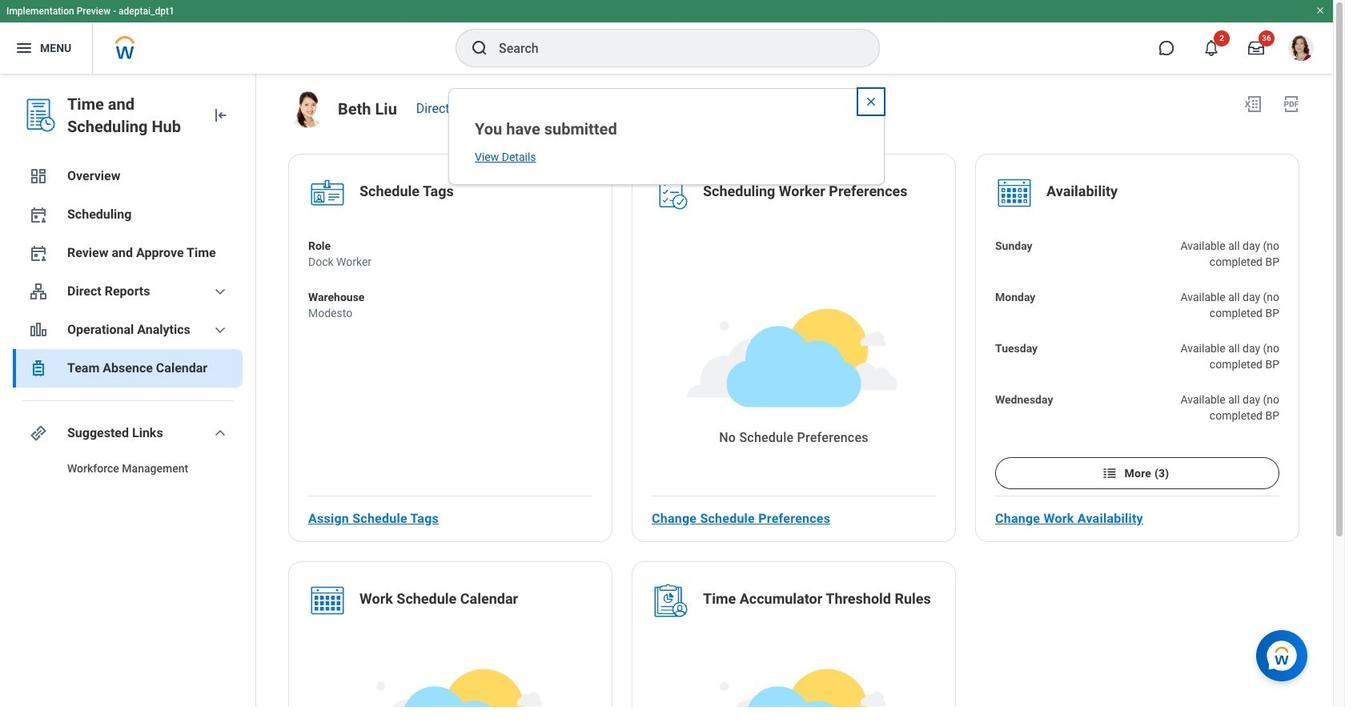 Task type: locate. For each thing, give the bounding box(es) containing it.
chevron down small image for link image
[[211, 424, 230, 443]]

inbox large image
[[1249, 40, 1265, 56]]

chart image
[[29, 320, 48, 340]]

list view image
[[1103, 465, 1119, 481]]

schedule tags element
[[360, 182, 454, 204]]

calendar user solid image
[[29, 244, 48, 263]]

banner
[[0, 0, 1334, 74]]

availability element
[[1047, 182, 1118, 204]]

1 vertical spatial chevron down small image
[[211, 320, 230, 340]]

1 chevron down small image from the top
[[211, 282, 230, 301]]

close environment banner image
[[1316, 6, 1326, 15]]

task timeoff image
[[29, 359, 48, 378]]

link image
[[29, 424, 48, 443]]

2 vertical spatial chevron down small image
[[211, 424, 230, 443]]

navigation pane region
[[0, 74, 256, 707]]

dialog
[[449, 88, 885, 185]]

0 vertical spatial chevron down small image
[[211, 282, 230, 301]]

work schedule calendar element
[[360, 590, 518, 612]]

demo_f075.png image
[[288, 91, 325, 128]]

chevron down small image
[[211, 282, 230, 301], [211, 320, 230, 340], [211, 424, 230, 443]]

calendar user solid image
[[29, 205, 48, 224]]

3 chevron down small image from the top
[[211, 424, 230, 443]]

search image
[[470, 38, 489, 58]]

2 chevron down small image from the top
[[211, 320, 230, 340]]

scheduling worker preferences element
[[703, 182, 908, 204]]

transformation import image
[[211, 106, 230, 125]]

modesto element
[[308, 305, 365, 321]]

time and scheduling hub element
[[67, 93, 198, 138]]



Task type: vqa. For each thing, say whether or not it's contained in the screenshot.
Modesto "element"
yes



Task type: describe. For each thing, give the bounding box(es) containing it.
view team image
[[29, 282, 48, 301]]

view printable version (pdf) image
[[1282, 95, 1302, 114]]

profile logan mcneil image
[[1289, 35, 1314, 64]]

justify image
[[14, 38, 34, 58]]

export to excel image
[[1244, 95, 1263, 114]]

close image
[[865, 95, 878, 108]]

chevron down small image for chart image
[[211, 320, 230, 340]]

dock worker element
[[308, 254, 372, 270]]

dashboard image
[[29, 167, 48, 186]]

Search Workday  search field
[[499, 30, 847, 66]]

time accumulator threshold rules element
[[703, 590, 931, 612]]

notifications large image
[[1204, 40, 1220, 56]]

chevron down small image for view team image
[[211, 282, 230, 301]]



